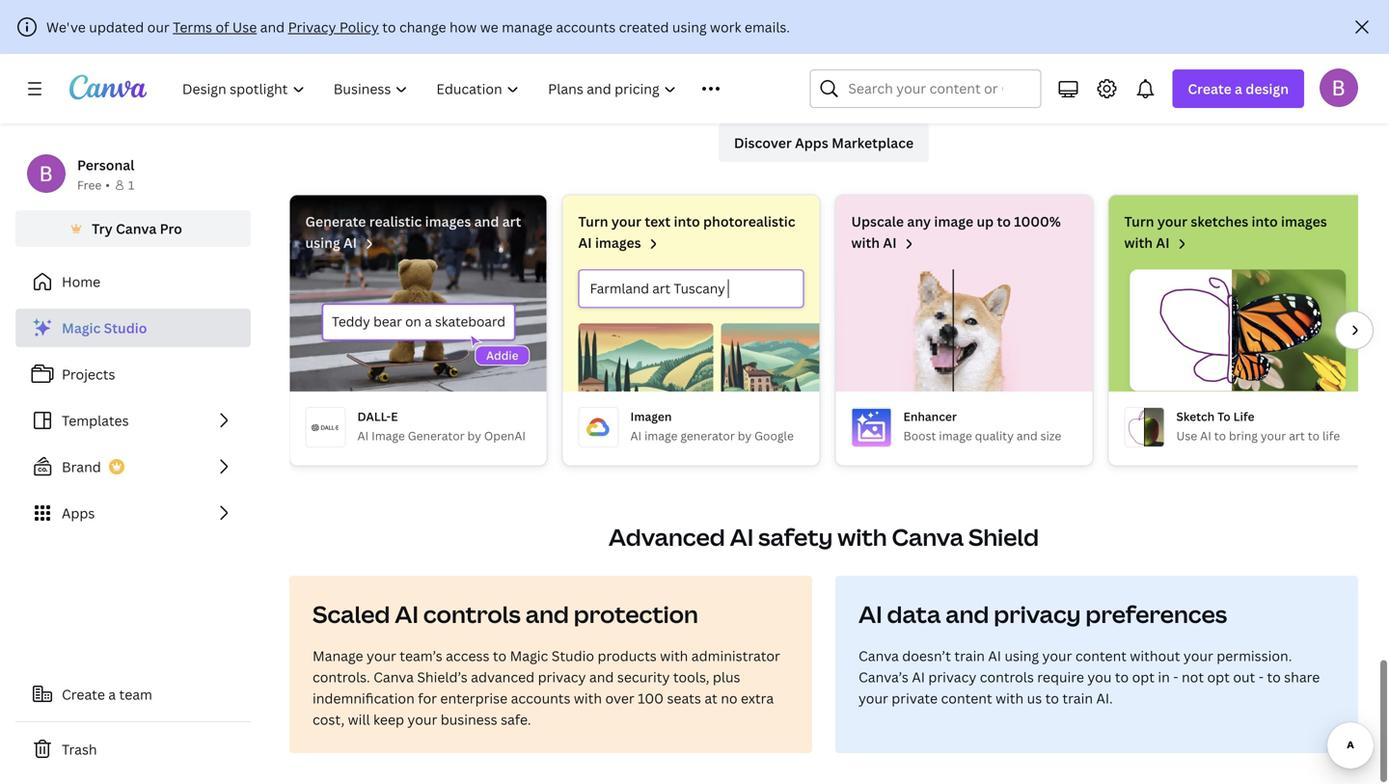 Task type: vqa. For each thing, say whether or not it's contained in the screenshot.


Task type: describe. For each thing, give the bounding box(es) containing it.
terms
[[173, 18, 212, 36]]

brand link
[[15, 448, 251, 486]]

safety
[[759, 522, 833, 553]]

2 horizontal spatial privacy
[[994, 599, 1081, 630]]

apps inside list
[[62, 504, 95, 523]]

imagen
[[631, 409, 672, 425]]

we've
[[46, 18, 86, 36]]

discover
[[734, 134, 792, 152]]

apps inside button
[[795, 134, 829, 152]]

your left team's
[[367, 647, 396, 665]]

with inside upscale any image up to 1000% with ai
[[852, 234, 880, 252]]

magic inside list
[[62, 319, 101, 337]]

and up manage your team's access to magic studio products with administrator controls. canva shield's advanced privacy and security tools, plus indemnification for enterprise accounts with over 100 seats at no extra cost, will keep your business safe.
[[526, 599, 569, 630]]

canva inside canva doesn't train ai using your content without your permission. canva's ai privacy controls require you to opt in - not opt out - to share your private content with us to train ai.
[[859, 647, 899, 665]]

to down to
[[1215, 428, 1226, 444]]

turn your text into photorealistic ai images
[[578, 212, 796, 252]]

with inside canva doesn't train ai using your content without your permission. canva's ai privacy controls require you to opt in - not opt out - to share your private content with us to train ai.
[[996, 689, 1024, 708]]

0 vertical spatial accounts
[[556, 18, 616, 36]]

photorealistic
[[703, 212, 796, 231]]

studio inside magic studio link
[[104, 319, 147, 337]]

ai.
[[1097, 689, 1113, 708]]

dall-e ai image generator by openai
[[358, 409, 526, 444]]

generate
[[305, 212, 366, 231]]

generate realistic images and art using ai
[[305, 212, 521, 252]]

projects link
[[15, 355, 251, 394]]

ai inside turn your sketches into images with ai
[[1156, 234, 1170, 252]]

scaled ai controls and protection
[[313, 599, 698, 630]]

out
[[1233, 668, 1256, 687]]

0 horizontal spatial train
[[955, 647, 985, 665]]

personal
[[77, 156, 135, 174]]

0 horizontal spatial controls
[[423, 599, 521, 630]]

create a design
[[1188, 80, 1289, 98]]

sketch to life use ai to bring your art to life
[[1177, 409, 1340, 444]]

ai inside upscale any image up to 1000% with ai
[[883, 234, 897, 252]]

shield
[[969, 522, 1039, 553]]

0 vertical spatial use
[[232, 18, 257, 36]]

a for team
[[108, 686, 116, 704]]

manage
[[313, 647, 363, 665]]

seats
[[667, 689, 701, 708]]

try canva pro button
[[15, 210, 251, 247]]

private
[[892, 689, 938, 708]]

security
[[617, 668, 670, 687]]

life
[[1234, 409, 1255, 425]]

at
[[705, 689, 718, 708]]

tools,
[[673, 668, 710, 687]]

image for up
[[934, 212, 974, 231]]

not
[[1182, 668, 1204, 687]]

templates link
[[15, 401, 251, 440]]

list containing magic studio
[[15, 309, 251, 533]]

you
[[1088, 668, 1112, 687]]

controls.
[[313, 668, 370, 687]]

using inside canva doesn't train ai using your content without your permission. canva's ai privacy controls require you to opt in - not opt out - to share your private content with us to train ai.
[[1005, 647, 1039, 665]]

advanced
[[471, 668, 535, 687]]

studio inside manage your team's access to magic studio products with administrator controls. canva shield's advanced privacy and security tools, plus indemnification for enterprise accounts with over 100 seats at no extra cost, will keep your business safe.
[[552, 647, 594, 665]]

home link
[[15, 262, 251, 301]]

try canva pro
[[92, 220, 182, 238]]

to inside manage your team's access to magic studio products with administrator controls. canva shield's advanced privacy and security tools, plus indemnification for enterprise accounts with over 100 seats at no extra cost, will keep your business safe.
[[493, 647, 507, 665]]

turn for with
[[1125, 212, 1155, 231]]

manage
[[502, 18, 553, 36]]

1000%
[[1014, 212, 1061, 231]]

magic studio link
[[15, 309, 251, 347]]

doesn't
[[902, 647, 951, 665]]

e
[[391, 409, 398, 425]]

image for quality
[[939, 428, 972, 444]]

canva doesn't train ai using your content without your permission. canva's ai privacy controls require you to opt in - not opt out - to share your private content with us to train ai.
[[859, 647, 1320, 708]]

and right data
[[946, 599, 989, 630]]

bob builder image
[[1320, 68, 1359, 107]]

emails.
[[745, 18, 790, 36]]

•
[[105, 177, 110, 193]]

art inside generate realistic images and art using ai
[[502, 212, 521, 231]]

size
[[1041, 428, 1062, 444]]

dall-
[[358, 409, 391, 425]]

advanced
[[609, 522, 725, 553]]

business
[[441, 711, 498, 729]]

indemnification
[[313, 689, 415, 708]]

marketplace
[[832, 134, 914, 152]]

sketch
[[1177, 409, 1215, 425]]

imagen ai image generator by google
[[631, 409, 794, 444]]

with inside turn your sketches into images with ai
[[1125, 234, 1153, 252]]

free •
[[77, 177, 110, 193]]

0 horizontal spatial content
[[941, 689, 993, 708]]

design
[[1246, 80, 1289, 98]]

canva inside try canva pro "button"
[[116, 220, 157, 238]]

terms of use link
[[173, 18, 257, 36]]

templates
[[62, 412, 129, 430]]

any
[[907, 212, 931, 231]]

no
[[721, 689, 738, 708]]

realistic
[[369, 212, 422, 231]]

sketches
[[1191, 212, 1249, 231]]

1 - from the left
[[1174, 668, 1179, 687]]

into for images
[[1252, 212, 1278, 231]]

your inside the turn your text into photorealistic ai images
[[612, 212, 642, 231]]

cost,
[[313, 711, 345, 729]]

privacy
[[288, 18, 336, 36]]

magic studio
[[62, 319, 147, 337]]

created
[[619, 18, 669, 36]]

privacy policy link
[[288, 18, 379, 36]]

to left the share
[[1267, 668, 1281, 687]]

enterprise
[[440, 689, 508, 708]]

updated
[[89, 18, 144, 36]]

image for generator
[[645, 428, 678, 444]]

create for create a design
[[1188, 80, 1232, 98]]

manage your team's access to magic studio products with administrator controls. canva shield's advanced privacy and security tools, plus indemnification for enterprise accounts with over 100 seats at no extra cost, will keep your business safe.
[[313, 647, 780, 729]]

your inside 'sketch to life use ai to bring your art to life'
[[1261, 428, 1287, 444]]

team
[[119, 686, 152, 704]]

policy
[[340, 18, 379, 36]]

by inside imagen ai image generator by google
[[738, 428, 752, 444]]

over
[[605, 689, 635, 708]]

art inside 'sketch to life use ai to bring your art to life'
[[1289, 428, 1305, 444]]

preferences
[[1086, 599, 1228, 630]]

a for design
[[1235, 80, 1243, 98]]

your up require
[[1043, 647, 1072, 665]]

controls inside canva doesn't train ai using your content without your permission. canva's ai privacy controls require you to opt in - not opt out - to share your private content with us to train ai.
[[980, 668, 1034, 687]]

brand
[[62, 458, 101, 476]]

trash
[[62, 741, 97, 759]]

accounts inside manage your team's access to magic studio products with administrator controls. canva shield's advanced privacy and security tools, plus indemnification for enterprise accounts with over 100 seats at no extra cost, will keep your business safe.
[[511, 689, 571, 708]]

create a team button
[[15, 675, 251, 714]]

us
[[1027, 689, 1042, 708]]

ai data and privacy preferences
[[859, 599, 1228, 630]]

2 opt from the left
[[1208, 668, 1230, 687]]

by inside dall-e ai image generator by openai
[[468, 428, 481, 444]]



Task type: locate. For each thing, give the bounding box(es) containing it.
2 horizontal spatial using
[[1005, 647, 1039, 665]]

ai inside generate realistic images and art using ai
[[344, 234, 357, 252]]

to right us
[[1046, 689, 1059, 708]]

to inside upscale any image up to 1000% with ai
[[997, 212, 1011, 231]]

text
[[645, 212, 671, 231]]

1 vertical spatial apps
[[62, 504, 95, 523]]

in
[[1158, 668, 1170, 687]]

1 by from the left
[[468, 428, 481, 444]]

to right you
[[1115, 668, 1129, 687]]

into inside the turn your text into photorealistic ai images
[[674, 212, 700, 231]]

-
[[1174, 668, 1179, 687], [1259, 668, 1264, 687]]

1 horizontal spatial a
[[1235, 80, 1243, 98]]

generator
[[681, 428, 735, 444]]

canva right try
[[116, 220, 157, 238]]

work
[[710, 18, 742, 36]]

into
[[674, 212, 700, 231], [1252, 212, 1278, 231]]

studio
[[104, 319, 147, 337], [552, 647, 594, 665]]

turn left sketches
[[1125, 212, 1155, 231]]

train left ai.
[[1063, 689, 1093, 708]]

1 vertical spatial studio
[[552, 647, 594, 665]]

images inside the turn your text into photorealistic ai images
[[595, 234, 641, 252]]

0 horizontal spatial studio
[[104, 319, 147, 337]]

to up advanced
[[493, 647, 507, 665]]

canva's
[[859, 668, 909, 687]]

to
[[1218, 409, 1231, 425]]

0 horizontal spatial privacy
[[538, 668, 586, 687]]

2 horizontal spatial images
[[1281, 212, 1327, 231]]

to right the policy
[[382, 18, 396, 36]]

1 vertical spatial using
[[305, 234, 340, 252]]

opt
[[1132, 668, 1155, 687], [1208, 668, 1230, 687]]

- right out
[[1259, 668, 1264, 687]]

canva inside manage your team's access to magic studio products with administrator controls. canva shield's advanced privacy and security tools, plus indemnification for enterprise accounts with over 100 seats at no extra cost, will keep your business safe.
[[374, 668, 414, 687]]

image down imagen
[[645, 428, 678, 444]]

accounts left created
[[556, 18, 616, 36]]

1 horizontal spatial studio
[[552, 647, 594, 665]]

upscale any image up to 1000% with ai
[[852, 212, 1061, 252]]

2 - from the left
[[1259, 668, 1264, 687]]

by left google
[[738, 428, 752, 444]]

turn your sketches into images with ai
[[1125, 212, 1327, 252]]

your down for
[[408, 711, 437, 729]]

your inside turn your sketches into images with ai
[[1158, 212, 1188, 231]]

turn inside the turn your text into photorealistic ai images
[[578, 212, 608, 231]]

enhancer boost image quality and size
[[904, 409, 1062, 444]]

image down enhancer
[[939, 428, 972, 444]]

list
[[15, 309, 251, 533]]

0 horizontal spatial turn
[[578, 212, 608, 231]]

plus
[[713, 668, 741, 687]]

Search search field
[[849, 70, 1003, 107]]

apps right discover
[[795, 134, 829, 152]]

canva down team's
[[374, 668, 414, 687]]

generator
[[408, 428, 465, 444]]

ai inside 'sketch to life use ai to bring your art to life'
[[1200, 428, 1212, 444]]

1 horizontal spatial create
[[1188, 80, 1232, 98]]

0 vertical spatial content
[[1076, 647, 1127, 665]]

and left size
[[1017, 428, 1038, 444]]

0 vertical spatial magic
[[62, 319, 101, 337]]

scaled
[[313, 599, 390, 630]]

1 turn from the left
[[578, 212, 608, 231]]

your down canva's
[[859, 689, 889, 708]]

require
[[1038, 668, 1085, 687]]

life
[[1323, 428, 1340, 444]]

0 horizontal spatial -
[[1174, 668, 1179, 687]]

controls up 'access'
[[423, 599, 521, 630]]

1 vertical spatial magic
[[510, 647, 548, 665]]

None search field
[[810, 69, 1041, 108]]

1 into from the left
[[674, 212, 700, 231]]

image inside imagen ai image generator by google
[[645, 428, 678, 444]]

2 vertical spatial using
[[1005, 647, 1039, 665]]

1 horizontal spatial opt
[[1208, 668, 1230, 687]]

1 vertical spatial content
[[941, 689, 993, 708]]

privacy up require
[[994, 599, 1081, 630]]

images
[[425, 212, 471, 231], [1281, 212, 1327, 231], [595, 234, 641, 252]]

create
[[1188, 80, 1232, 98], [62, 686, 105, 704]]

canva left shield
[[892, 522, 964, 553]]

top level navigation element
[[170, 69, 764, 108], [170, 69, 764, 108]]

0 horizontal spatial opt
[[1132, 668, 1155, 687]]

images inside generate realistic images and art using ai
[[425, 212, 471, 231]]

try
[[92, 220, 113, 238]]

quality
[[975, 428, 1014, 444]]

a inside 'dropdown button'
[[1235, 80, 1243, 98]]

ai inside imagen ai image generator by google
[[631, 428, 642, 444]]

canva
[[116, 220, 157, 238], [892, 522, 964, 553], [859, 647, 899, 665], [374, 668, 414, 687]]

image inside enhancer boost image quality and size
[[939, 428, 972, 444]]

trash link
[[15, 730, 251, 769]]

1 vertical spatial use
[[1177, 428, 1198, 444]]

privacy inside manage your team's access to magic studio products with administrator controls. canva shield's advanced privacy and security tools, plus indemnification for enterprise accounts with over 100 seats at no extra cost, will keep your business safe.
[[538, 668, 586, 687]]

studio left products
[[552, 647, 594, 665]]

2 by from the left
[[738, 428, 752, 444]]

projects
[[62, 365, 115, 384]]

turn left text
[[578, 212, 608, 231]]

permission.
[[1217, 647, 1292, 665]]

content right 'private'
[[941, 689, 993, 708]]

access
[[446, 647, 490, 665]]

into for photorealistic
[[674, 212, 700, 231]]

and up over
[[589, 668, 614, 687]]

turn for ai
[[578, 212, 608, 231]]

1 vertical spatial art
[[1289, 428, 1305, 444]]

0 horizontal spatial by
[[468, 428, 481, 444]]

and left privacy
[[260, 18, 285, 36]]

privacy down doesn't
[[929, 668, 977, 687]]

into right sketches
[[1252, 212, 1278, 231]]

ai inside dall-e ai image generator by openai
[[358, 428, 369, 444]]

images inside turn your sketches into images with ai
[[1281, 212, 1327, 231]]

1 horizontal spatial magic
[[510, 647, 548, 665]]

will
[[348, 711, 370, 729]]

a
[[1235, 80, 1243, 98], [108, 686, 116, 704]]

100
[[638, 689, 664, 708]]

content up you
[[1076, 647, 1127, 665]]

apps
[[795, 134, 829, 152], [62, 504, 95, 523]]

0 horizontal spatial images
[[425, 212, 471, 231]]

for
[[418, 689, 437, 708]]

0 vertical spatial controls
[[423, 599, 521, 630]]

1 vertical spatial a
[[108, 686, 116, 704]]

enhancer
[[904, 409, 957, 425]]

safe.
[[501, 711, 531, 729]]

turn
[[578, 212, 608, 231], [1125, 212, 1155, 231]]

controls
[[423, 599, 521, 630], [980, 668, 1034, 687]]

up
[[977, 212, 994, 231]]

magic down home at top
[[62, 319, 101, 337]]

upscale
[[852, 212, 904, 231]]

your
[[612, 212, 642, 231], [1158, 212, 1188, 231], [1261, 428, 1287, 444], [367, 647, 396, 665], [1043, 647, 1072, 665], [1184, 647, 1214, 665], [859, 689, 889, 708], [408, 711, 437, 729]]

1 opt from the left
[[1132, 668, 1155, 687]]

1 horizontal spatial train
[[1063, 689, 1093, 708]]

and inside enhancer boost image quality and size
[[1017, 428, 1038, 444]]

controls up us
[[980, 668, 1034, 687]]

0 vertical spatial apps
[[795, 134, 829, 152]]

- right in
[[1174, 668, 1179, 687]]

a left design
[[1235, 80, 1243, 98]]

1 vertical spatial accounts
[[511, 689, 571, 708]]

1 vertical spatial controls
[[980, 668, 1034, 687]]

1 horizontal spatial -
[[1259, 668, 1264, 687]]

team's
[[400, 647, 443, 665]]

0 horizontal spatial use
[[232, 18, 257, 36]]

0 vertical spatial using
[[672, 18, 707, 36]]

0 vertical spatial art
[[502, 212, 521, 231]]

google
[[755, 428, 794, 444]]

administrator
[[692, 647, 780, 665]]

create left design
[[1188, 80, 1232, 98]]

use right the of
[[232, 18, 257, 36]]

0 vertical spatial create
[[1188, 80, 1232, 98]]

your left sketches
[[1158, 212, 1188, 231]]

use
[[232, 18, 257, 36], [1177, 428, 1198, 444]]

boost
[[904, 428, 936, 444]]

into right text
[[674, 212, 700, 231]]

bring
[[1229, 428, 1258, 444]]

accounts
[[556, 18, 616, 36], [511, 689, 571, 708]]

ai inside the turn your text into photorealistic ai images
[[578, 234, 592, 252]]

1 vertical spatial train
[[1063, 689, 1093, 708]]

your right bring
[[1261, 428, 1287, 444]]

opt left out
[[1208, 668, 1230, 687]]

1 horizontal spatial images
[[595, 234, 641, 252]]

1 horizontal spatial controls
[[980, 668, 1034, 687]]

1 horizontal spatial apps
[[795, 134, 829, 152]]

privacy
[[994, 599, 1081, 630], [538, 668, 586, 687], [929, 668, 977, 687]]

a inside "button"
[[108, 686, 116, 704]]

1 horizontal spatial privacy
[[929, 668, 977, 687]]

privacy inside canva doesn't train ai using your content without your permission. canva's ai privacy controls require you to opt in - not opt out - to share your private content with us to train ai.
[[929, 668, 977, 687]]

your up not at the bottom of the page
[[1184, 647, 1214, 665]]

into inside turn your sketches into images with ai
[[1252, 212, 1278, 231]]

shield's
[[417, 668, 468, 687]]

to left life
[[1308, 428, 1320, 444]]

we
[[480, 18, 499, 36]]

ai
[[344, 234, 357, 252], [578, 234, 592, 252], [883, 234, 897, 252], [1156, 234, 1170, 252], [358, 428, 369, 444], [631, 428, 642, 444], [1200, 428, 1212, 444], [730, 522, 754, 553], [395, 599, 419, 630], [859, 599, 883, 630], [988, 647, 1002, 665], [912, 668, 925, 687]]

use inside 'sketch to life use ai to bring your art to life'
[[1177, 428, 1198, 444]]

by
[[468, 428, 481, 444], [738, 428, 752, 444]]

without
[[1130, 647, 1181, 665]]

2 turn from the left
[[1125, 212, 1155, 231]]

of
[[216, 18, 229, 36]]

1 vertical spatial create
[[62, 686, 105, 704]]

opt left in
[[1132, 668, 1155, 687]]

2 into from the left
[[1252, 212, 1278, 231]]

share
[[1284, 668, 1320, 687]]

1 horizontal spatial into
[[1252, 212, 1278, 231]]

by left openai
[[468, 428, 481, 444]]

1 horizontal spatial art
[[1289, 428, 1305, 444]]

use down sketch
[[1177, 428, 1198, 444]]

using down generate
[[305, 234, 340, 252]]

magic up advanced
[[510, 647, 548, 665]]

create left team
[[62, 686, 105, 704]]

and inside generate realistic images and art using ai
[[474, 212, 499, 231]]

using left work
[[672, 18, 707, 36]]

0 horizontal spatial magic
[[62, 319, 101, 337]]

using up us
[[1005, 647, 1039, 665]]

and right realistic
[[474, 212, 499, 231]]

0 horizontal spatial create
[[62, 686, 105, 704]]

0 horizontal spatial apps
[[62, 504, 95, 523]]

0 vertical spatial train
[[955, 647, 985, 665]]

accounts up safe.
[[511, 689, 571, 708]]

and inside manage your team's access to magic studio products with administrator controls. canva shield's advanced privacy and security tools, plus indemnification for enterprise accounts with over 100 seats at no extra cost, will keep your business safe.
[[589, 668, 614, 687]]

create a design button
[[1173, 69, 1305, 108]]

0 vertical spatial studio
[[104, 319, 147, 337]]

using inside generate realistic images and art using ai
[[305, 234, 340, 252]]

products
[[598, 647, 657, 665]]

how
[[450, 18, 477, 36]]

to
[[382, 18, 396, 36], [997, 212, 1011, 231], [1215, 428, 1226, 444], [1308, 428, 1320, 444], [493, 647, 507, 665], [1115, 668, 1129, 687], [1267, 668, 1281, 687], [1046, 689, 1059, 708]]

create for create a team
[[62, 686, 105, 704]]

train right doesn't
[[955, 647, 985, 665]]

studio down home link
[[104, 319, 147, 337]]

image inside upscale any image up to 1000% with ai
[[934, 212, 974, 231]]

1
[[128, 177, 134, 193]]

advanced ai safety with canva shield
[[609, 522, 1039, 553]]

0 horizontal spatial using
[[305, 234, 340, 252]]

1 horizontal spatial turn
[[1125, 212, 1155, 231]]

image left up
[[934, 212, 974, 231]]

create inside "button"
[[62, 686, 105, 704]]

image
[[934, 212, 974, 231], [645, 428, 678, 444], [939, 428, 972, 444]]

apps link
[[15, 494, 251, 533]]

1 horizontal spatial content
[[1076, 647, 1127, 665]]

apps down brand
[[62, 504, 95, 523]]

art
[[502, 212, 521, 231], [1289, 428, 1305, 444]]

a left team
[[108, 686, 116, 704]]

privacy right advanced
[[538, 668, 586, 687]]

discover apps marketplace button
[[719, 124, 929, 162]]

keep
[[373, 711, 404, 729]]

canva up canva's
[[859, 647, 899, 665]]

0 horizontal spatial art
[[502, 212, 521, 231]]

0 horizontal spatial a
[[108, 686, 116, 704]]

1 horizontal spatial using
[[672, 18, 707, 36]]

our
[[147, 18, 170, 36]]

turn inside turn your sketches into images with ai
[[1125, 212, 1155, 231]]

magic inside manage your team's access to magic studio products with administrator controls. canva shield's advanced privacy and security tools, plus indemnification for enterprise accounts with over 100 seats at no extra cost, will keep your business safe.
[[510, 647, 548, 665]]

0 vertical spatial a
[[1235, 80, 1243, 98]]

your left text
[[612, 212, 642, 231]]

to right up
[[997, 212, 1011, 231]]

1 horizontal spatial use
[[1177, 428, 1198, 444]]

create a team
[[62, 686, 152, 704]]

create inside 'dropdown button'
[[1188, 80, 1232, 98]]

0 horizontal spatial into
[[674, 212, 700, 231]]

change
[[399, 18, 446, 36]]

1 horizontal spatial by
[[738, 428, 752, 444]]



